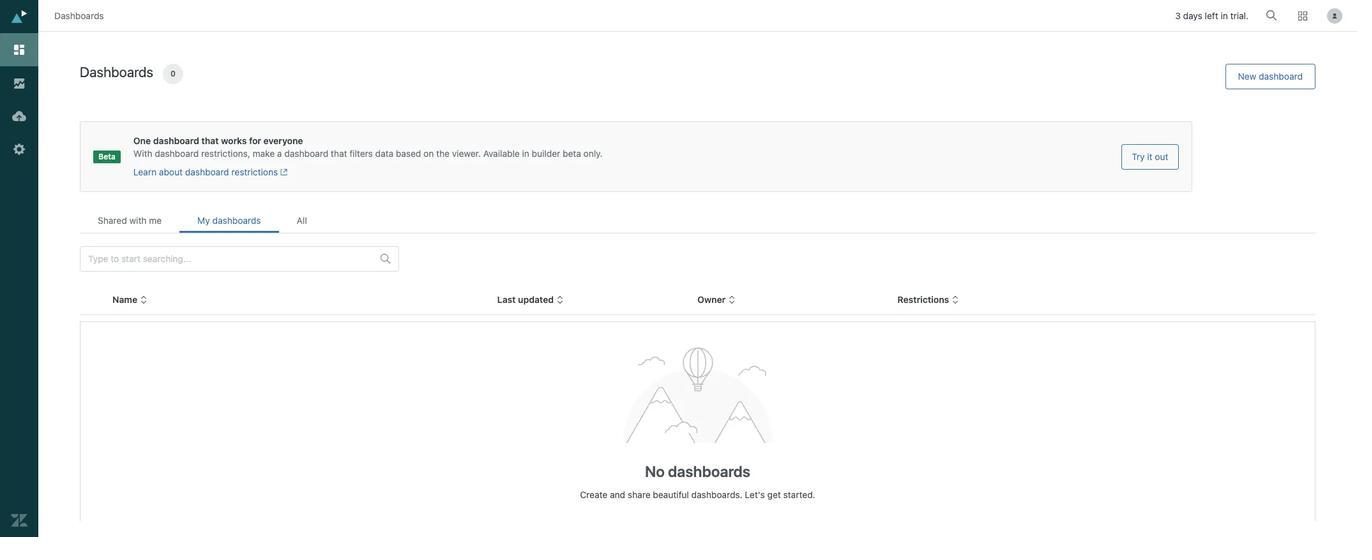 Task type: locate. For each thing, give the bounding box(es) containing it.
3 days left in trial.
[[1175, 10, 1249, 21]]

my dashboards tab
[[180, 208, 279, 233]]

1 horizontal spatial in
[[1221, 10, 1228, 21]]

try it out
[[1132, 151, 1169, 162]]

1 vertical spatial dashboards
[[668, 463, 751, 481]]

1 horizontal spatial dashboards
[[668, 463, 751, 481]]

no dashboards
[[645, 463, 751, 481]]

dashboards inside tab
[[212, 215, 261, 226]]

make
[[253, 148, 275, 159]]

that
[[201, 135, 219, 146], [331, 148, 347, 159]]

a
[[277, 148, 282, 159]]

admin image
[[11, 141, 27, 158]]

0 vertical spatial dashboards
[[212, 215, 261, 226]]

0
[[171, 69, 176, 79]]

beta
[[98, 152, 116, 161]]

new
[[1238, 71, 1257, 82]]

name
[[112, 294, 137, 305]]

builder
[[532, 148, 560, 159]]

dashboards
[[54, 10, 104, 21], [80, 64, 153, 80]]

tab list
[[80, 208, 1316, 234]]

dashboards right my
[[212, 215, 261, 226]]

the
[[436, 148, 450, 159]]

last updated
[[497, 294, 554, 305]]

0 horizontal spatial that
[[201, 135, 219, 146]]

beta
[[563, 148, 581, 159]]

create and share beautiful dashboards. let's get started.
[[580, 490, 815, 501]]

on
[[424, 148, 434, 159]]

restrictions,
[[201, 148, 250, 159]]

in left builder
[[522, 148, 529, 159]]

shared
[[98, 215, 127, 226]]

1 horizontal spatial that
[[331, 148, 347, 159]]

me
[[149, 215, 162, 226]]

owner button
[[697, 294, 736, 306]]

dashboard
[[1259, 71, 1303, 82], [153, 135, 199, 146], [155, 148, 199, 159], [284, 148, 328, 159], [185, 167, 229, 178]]

filters
[[350, 148, 373, 159]]

(opens in a new tab) image
[[278, 169, 288, 176]]

0 horizontal spatial dashboards
[[212, 215, 261, 226]]

learn about dashboard restrictions link
[[133, 166, 1109, 179]]

try it out button
[[1122, 144, 1179, 170]]

0 horizontal spatial in
[[522, 148, 529, 159]]

0 vertical spatial in
[[1221, 10, 1228, 21]]

in
[[1221, 10, 1228, 21], [522, 148, 529, 159]]

left
[[1205, 10, 1218, 21]]

new dashboard
[[1238, 71, 1303, 82]]

0 vertical spatial that
[[201, 135, 219, 146]]

new dashboard button
[[1225, 64, 1316, 89]]

it
[[1147, 151, 1153, 162]]

name button
[[112, 294, 148, 306]]

and
[[610, 490, 625, 501]]

that up restrictions,
[[201, 135, 219, 146]]

dashboards up dashboards.
[[668, 463, 751, 481]]

my dashboards
[[197, 215, 261, 226]]

one
[[133, 135, 151, 146]]

owner
[[697, 294, 726, 305]]

dashboards for my dashboards
[[212, 215, 261, 226]]

get
[[768, 490, 781, 501]]

days
[[1183, 10, 1203, 21]]

based
[[396, 148, 421, 159]]

out
[[1155, 151, 1169, 162]]

in right 'left'
[[1221, 10, 1228, 21]]

my
[[197, 215, 210, 226]]

dashboards
[[212, 215, 261, 226], [668, 463, 751, 481]]

datasets image
[[11, 108, 27, 125]]

1 vertical spatial that
[[331, 148, 347, 159]]

1 vertical spatial in
[[522, 148, 529, 159]]

Search field
[[88, 254, 376, 265]]

reports image
[[11, 75, 27, 91]]

all tab
[[279, 208, 325, 233]]

3
[[1175, 10, 1181, 21]]

that left filters
[[331, 148, 347, 159]]

dashboard image
[[11, 42, 27, 58]]

share
[[628, 490, 651, 501]]



Task type: describe. For each thing, give the bounding box(es) containing it.
try
[[1132, 151, 1145, 162]]

zendesk image
[[11, 513, 27, 530]]

available
[[483, 148, 520, 159]]

one dashboard that works for everyone with dashboard restrictions, make a dashboard that filters data based on the viewer. available in builder beta only.
[[133, 135, 603, 159]]

1 vertical spatial dashboards
[[80, 64, 153, 80]]

in inside one dashboard that works for everyone with dashboard restrictions, make a dashboard that filters data based on the viewer. available in builder beta only.
[[522, 148, 529, 159]]

data
[[375, 148, 394, 159]]

no
[[645, 463, 665, 481]]

last updated button
[[497, 294, 564, 306]]

works
[[221, 135, 247, 146]]

learn
[[133, 167, 157, 178]]

viewer.
[[452, 148, 481, 159]]

with
[[129, 215, 147, 226]]

shared with me tab
[[80, 208, 180, 233]]

started.
[[783, 490, 815, 501]]

about
[[159, 167, 183, 178]]

for
[[249, 135, 261, 146]]

all
[[297, 215, 307, 226]]

dashboards for no dashboards
[[668, 463, 751, 481]]

learn about dashboard restrictions
[[133, 167, 278, 178]]

dashboard inside button
[[1259, 71, 1303, 82]]

everyone
[[264, 135, 303, 146]]

0 vertical spatial dashboards
[[54, 10, 104, 21]]

last
[[497, 294, 516, 305]]

dashboards.
[[691, 490, 743, 501]]

updated
[[518, 294, 554, 305]]

tab list containing shared with me
[[80, 208, 1316, 234]]

Search... field
[[1269, 6, 1281, 25]]

restrictions button
[[898, 294, 959, 306]]

zendesk products image
[[1299, 11, 1307, 20]]

shared with me
[[98, 215, 162, 226]]

let's
[[745, 490, 765, 501]]

trial.
[[1231, 10, 1249, 21]]

create
[[580, 490, 608, 501]]

with
[[133, 148, 152, 159]]

restrictions
[[231, 167, 278, 178]]

restrictions
[[898, 294, 949, 305]]

only.
[[584, 148, 603, 159]]

beautiful
[[653, 490, 689, 501]]



Task type: vqa. For each thing, say whether or not it's contained in the screenshot.
"New dashboard"
yes



